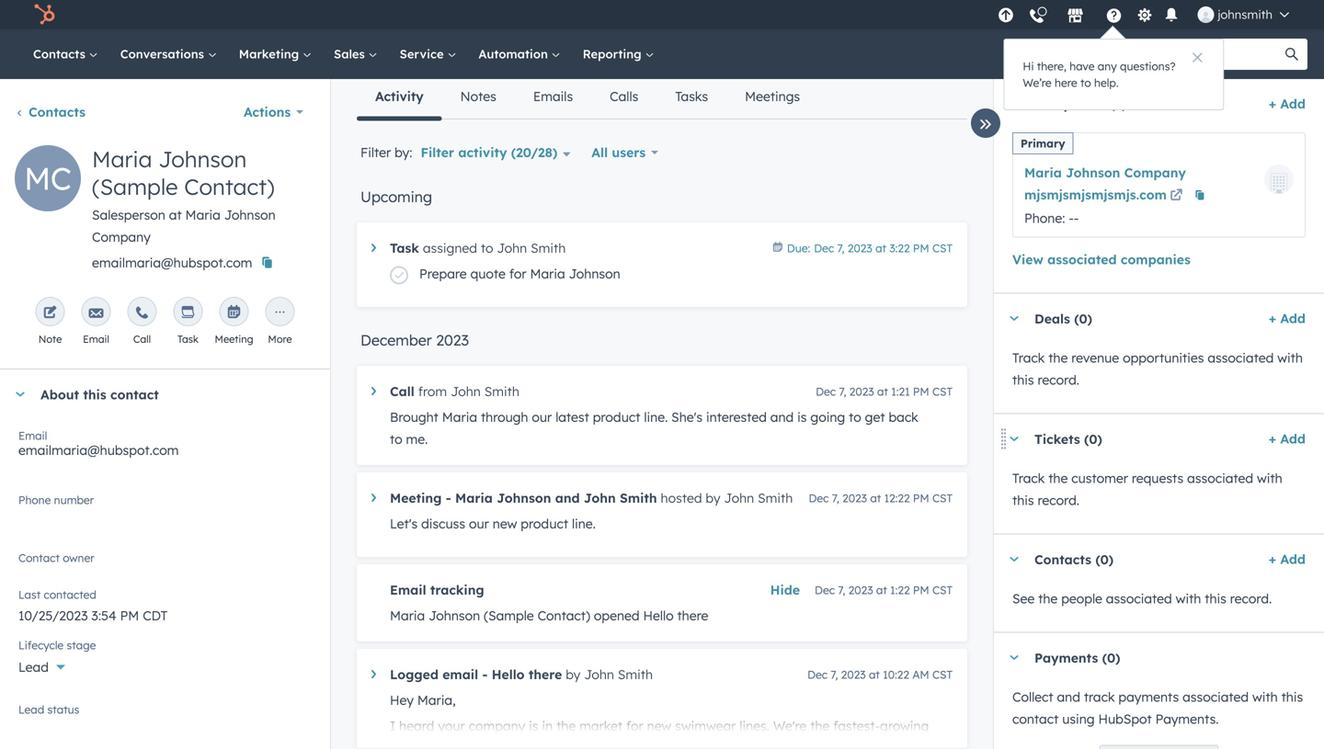 Task type: vqa. For each thing, say whether or not it's contained in the screenshot.
"Service"
yes



Task type: describe. For each thing, give the bounding box(es) containing it.
0 horizontal spatial by
[[566, 667, 581, 683]]

maria johnson (sample contact) salesperson at maria johnson company
[[92, 145, 276, 245]]

0 horizontal spatial our
[[469, 516, 489, 532]]

2 vertical spatial caret image
[[372, 671, 376, 679]]

caret image inside deals (0) dropdown button
[[1009, 317, 1020, 321]]

1:22
[[891, 584, 910, 598]]

maria up "let's discuss our new product line."
[[455, 490, 493, 507]]

email tracking
[[390, 582, 485, 599]]

0 vertical spatial emailmaria@hubspot.com
[[92, 255, 253, 271]]

email tracking element
[[357, 565, 968, 642]]

email for email
[[83, 333, 109, 346]]

record. for revenue
[[1038, 372, 1080, 388]]

lifecycle
[[18, 639, 64, 653]]

1 vertical spatial there
[[529, 667, 562, 683]]

+ add button for track the revenue opportunities associated with this record.
[[1269, 308, 1307, 330]]

december 2023
[[361, 331, 469, 350]]

navigation containing activity
[[357, 75, 819, 121]]

revenue
[[1072, 350, 1120, 366]]

owner up last contacted
[[40, 558, 77, 575]]

associated for payments
[[1183, 690, 1250, 706]]

get
[[865, 409, 886, 426]]

payments (0) button
[[995, 633, 1299, 683]]

owner up the 'contacted'
[[63, 552, 94, 565]]

1 vertical spatial and
[[555, 490, 580, 507]]

number
[[54, 494, 94, 507]]

(1)
[[1111, 96, 1128, 112]]

no
[[18, 558, 36, 575]]

add for track the revenue opportunities associated with this record.
[[1281, 311, 1307, 327]]

to left me.
[[390, 432, 403, 448]]

more image
[[273, 306, 288, 321]]

filter by:
[[361, 144, 413, 161]]

contacts (0)
[[1035, 552, 1114, 568]]

1 vertical spatial contacts
[[29, 104, 86, 120]]

is inside "brought maria through our latest product line. she's interested and is going to get back to me."
[[798, 409, 807, 426]]

associated for opportunities
[[1208, 350, 1275, 366]]

associated for requests
[[1188, 471, 1254, 487]]

is inside i heard your company is in the market for new swimwear lines. we're the fastest-growing luxury swimwear manufacturer in the world.
[[529, 719, 539, 735]]

call image
[[135, 306, 150, 321]]

product inside "brought maria through our latest product line. she's interested and is going to get back to me."
[[593, 409, 641, 426]]

upgrade image
[[998, 8, 1015, 24]]

search image
[[1286, 48, 1299, 61]]

task assigned to john smith
[[390, 240, 566, 256]]

me.
[[406, 432, 428, 448]]

and inside 'collect and track payments associated with this contact using hubspot payments.'
[[1058, 690, 1081, 706]]

we're
[[1023, 76, 1052, 90]]

conversations link
[[109, 29, 228, 79]]

(20/28)
[[511, 144, 558, 161]]

+ add button for track the customer requests associated with this record.
[[1269, 428, 1307, 450]]

meeting for meeting - maria johnson and john smith hosted by john smith
[[390, 490, 442, 507]]

company
[[469, 719, 526, 735]]

dec 7, 2023 at 1:22 pm cst
[[815, 584, 953, 598]]

discuss
[[422, 516, 466, 532]]

1 horizontal spatial in
[[581, 741, 592, 750]]

smith down the interested
[[758, 490, 793, 507]]

filter for filter activity (20/28)
[[421, 144, 455, 161]]

smith up through
[[485, 384, 520, 400]]

meeting for meeting
[[215, 333, 253, 346]]

activity
[[459, 144, 507, 161]]

smith left hosted
[[620, 490, 658, 507]]

1 horizontal spatial by
[[706, 490, 721, 507]]

last contacted
[[18, 588, 96, 602]]

hosted
[[661, 490, 702, 507]]

task for task
[[178, 333, 199, 346]]

hello inside email tracking 'element'
[[644, 608, 674, 624]]

1 vertical spatial contacts link
[[15, 104, 86, 120]]

about
[[40, 387, 79, 403]]

2023 for dec 7, 2023 at 1:21 pm cst
[[850, 385, 875, 399]]

our inside "brought maria through our latest product line. she's interested and is going to get back to me."
[[532, 409, 552, 426]]

all users button
[[580, 134, 671, 171]]

+ add for track the revenue opportunities associated with this record.
[[1269, 311, 1307, 327]]

contacts for topmost contacts link
[[33, 46, 89, 62]]

john up prepare quote for maria johnson at left top
[[497, 240, 527, 256]]

meetings
[[745, 88, 801, 104]]

new inside i heard your company is in the market for new swimwear lines. we're the fastest-growing luxury swimwear manufacturer in the world.
[[647, 719, 672, 735]]

payments.
[[1156, 712, 1220, 728]]

7, inside email tracking 'element'
[[839, 584, 846, 598]]

service link
[[389, 29, 468, 79]]

call from john smith
[[390, 384, 520, 400]]

am
[[913, 668, 930, 682]]

add for see the people associated with this record.
[[1281, 552, 1307, 568]]

1 vertical spatial emailmaria@hubspot.com
[[18, 443, 179, 459]]

calling icon button
[[1022, 1, 1053, 28]]

contact) for maria johnson (sample contact) opened hello there
[[538, 608, 591, 624]]

all
[[592, 144, 608, 161]]

settings link
[[1134, 5, 1157, 24]]

lifecycle stage
[[18, 639, 96, 653]]

lines.
[[740, 719, 770, 735]]

she's
[[672, 409, 703, 426]]

email
[[443, 667, 479, 683]]

by:
[[395, 144, 413, 161]]

marketplaces image
[[1068, 8, 1084, 25]]

7, for hosted by john smith
[[832, 492, 840, 506]]

caret image inside payments (0) dropdown button
[[1009, 656, 1020, 661]]

+ for track the revenue opportunities associated with this record.
[[1269, 311, 1277, 327]]

- right phone:
[[1069, 210, 1074, 226]]

tasks button
[[657, 75, 727, 119]]

email for email emailmaria@hubspot.com
[[18, 429, 47, 443]]

mjsmjsmjsmjsmjs.com link
[[1025, 184, 1187, 207]]

1 vertical spatial line.
[[572, 516, 596, 532]]

emails button
[[515, 75, 592, 119]]

dec 7, 2023 at 12:22 pm cst
[[809, 492, 953, 506]]

collect
[[1013, 690, 1054, 706]]

+ for track the customer requests associated with this record.
[[1269, 431, 1277, 447]]

feed containing upcoming
[[342, 19, 983, 750]]

7, right due:
[[838, 242, 845, 255]]

link opens in a new window image
[[1171, 185, 1184, 207]]

about this contact
[[40, 387, 159, 403]]

2023 for dec 7, 2023 at 10:22 am cst
[[842, 668, 866, 682]]

email image
[[89, 306, 104, 321]]

at left 3:22
[[876, 242, 887, 255]]

contacts (0) button
[[995, 535, 1262, 585]]

pm for 1:22
[[914, 584, 930, 598]]

(0) for contacts (0)
[[1096, 552, 1114, 568]]

caret image inside tickets (0) dropdown button
[[1009, 437, 1020, 442]]

johnsmith menu
[[993, 0, 1303, 29]]

+ add button for see the people associated with this record.
[[1269, 549, 1307, 571]]

sales link
[[323, 29, 389, 79]]

associated inside view associated companies link
[[1048, 252, 1117, 268]]

brought
[[390, 409, 439, 426]]

- right the email
[[482, 667, 488, 683]]

activity
[[375, 88, 424, 104]]

smith down opened
[[618, 667, 653, 683]]

smith up prepare quote for maria johnson at left top
[[531, 240, 566, 256]]

luxury
[[390, 741, 427, 750]]

fastest-
[[834, 719, 881, 735]]

2023 left 3:22
[[848, 242, 873, 255]]

pm for 12:22
[[914, 492, 930, 506]]

john right hosted
[[724, 490, 755, 507]]

john smith image
[[1198, 6, 1215, 23]]

this for track the customer requests associated with this record.
[[1013, 493, 1035, 509]]

cst for by john smith
[[933, 668, 953, 682]]

brought maria through our latest product line. she's interested and is going to get back to me.
[[390, 409, 919, 448]]

1 vertical spatial product
[[521, 516, 569, 532]]

search button
[[1277, 39, 1308, 70]]

the left market
[[557, 719, 576, 735]]

the right we're at the right of the page
[[811, 719, 830, 735]]

caret image for about this contact
[[15, 392, 26, 397]]

tracking
[[430, 582, 485, 599]]

maria johnson company
[[1025, 165, 1187, 181]]

contact
[[18, 552, 60, 565]]

hi
[[1023, 59, 1035, 73]]

last
[[18, 588, 41, 602]]

2023 up call from john smith
[[436, 331, 469, 350]]

hey
[[390, 693, 414, 709]]

10:22
[[883, 668, 910, 682]]

- down mjsmjsmjsmjsmjs.com
[[1074, 210, 1080, 226]]

0 horizontal spatial hello
[[492, 667, 525, 683]]

companies
[[1121, 252, 1191, 268]]

2023 for dec 7, 2023 at 1:22 pm cst
[[849, 584, 874, 598]]

quote
[[471, 266, 506, 282]]

filter for filter by:
[[361, 144, 391, 161]]

due: dec 7, 2023 at 3:22 pm cst
[[787, 242, 953, 255]]

help image
[[1106, 8, 1123, 25]]

lead status
[[18, 703, 79, 717]]

here
[[1055, 76, 1078, 90]]

the down market
[[596, 741, 615, 750]]

call for call
[[133, 333, 151, 346]]

for inside i heard your company is in the market for new swimwear lines. we're the fastest-growing luxury swimwear manufacturer in the world.
[[627, 719, 644, 735]]

maria up salesperson
[[92, 145, 152, 173]]

company inside the maria johnson (sample contact) salesperson at maria johnson company
[[92, 229, 151, 245]]

reporting link
[[572, 29, 666, 79]]

there inside email tracking 'element'
[[678, 608, 709, 624]]

hubspot image
[[33, 4, 55, 26]]

at for dec 7, 2023 at 1:22 pm cst
[[877, 584, 888, 598]]

all users
[[592, 144, 646, 161]]

note
[[38, 333, 62, 346]]

mjsmjsmjsmjsmjs.com
[[1025, 187, 1167, 203]]

maria right the quote
[[530, 266, 566, 282]]



Task type: locate. For each thing, give the bounding box(es) containing it.
track the revenue opportunities associated with this record.
[[1013, 350, 1304, 388]]

the left revenue on the top of page
[[1049, 350, 1069, 366]]

1 cst from the top
[[933, 242, 953, 255]]

email inside 'element'
[[390, 582, 427, 599]]

to
[[1081, 76, 1092, 90], [481, 240, 494, 256], [849, 409, 862, 426], [390, 432, 403, 448]]

0 horizontal spatial caret image
[[15, 392, 26, 397]]

7,
[[838, 242, 845, 255], [840, 385, 847, 399], [832, 492, 840, 506], [839, 584, 846, 598], [831, 668, 839, 682]]

about this contact button
[[0, 370, 305, 420]]

product right the latest
[[593, 409, 641, 426]]

in
[[542, 719, 553, 735], [581, 741, 592, 750]]

dec inside email tracking 'element'
[[815, 584, 835, 598]]

this inside track the customer requests associated with this record.
[[1013, 493, 1035, 509]]

and right the interested
[[771, 409, 794, 426]]

1 vertical spatial lead
[[18, 703, 44, 717]]

0 horizontal spatial in
[[542, 719, 553, 735]]

0 vertical spatial (sample
[[92, 173, 178, 201]]

stage
[[67, 639, 96, 653]]

0 horizontal spatial contact
[[110, 387, 159, 403]]

hello right opened
[[644, 608, 674, 624]]

upcoming
[[361, 188, 432, 206]]

Search HubSpot search field
[[1066, 39, 1292, 70]]

contact down collect
[[1013, 712, 1059, 728]]

associated down the phone: --
[[1048, 252, 1117, 268]]

0 vertical spatial contacts link
[[22, 29, 109, 79]]

navigation
[[357, 75, 819, 121]]

contact) down actions
[[184, 173, 275, 201]]

0 horizontal spatial email
[[18, 429, 47, 443]]

4 pm from the top
[[914, 584, 930, 598]]

meeting image
[[227, 306, 242, 321]]

-
[[1069, 210, 1074, 226], [1074, 210, 1080, 226], [446, 490, 452, 507], [482, 667, 488, 683]]

company up link opens in a new window icon
[[1125, 165, 1187, 181]]

2 filter from the left
[[421, 144, 455, 161]]

1 horizontal spatial new
[[647, 719, 672, 735]]

maria down email tracking at the left
[[390, 608, 425, 624]]

associated inside 'collect and track payments associated with this contact using hubspot payments.'
[[1183, 690, 1250, 706]]

pm right the 1:21
[[914, 385, 930, 399]]

0 vertical spatial contact)
[[184, 173, 275, 201]]

1 horizontal spatial hello
[[644, 608, 674, 624]]

cst inside email tracking 'element'
[[933, 584, 953, 598]]

let's
[[390, 516, 418, 532]]

status
[[47, 703, 79, 717]]

dec right hide button at the right bottom
[[815, 584, 835, 598]]

swimwear
[[675, 719, 736, 735], [430, 741, 491, 750]]

and up "let's discuss our new product line."
[[555, 490, 580, 507]]

automation link
[[468, 29, 572, 79]]

and
[[771, 409, 794, 426], [555, 490, 580, 507], [1058, 690, 1081, 706]]

companies
[[1035, 96, 1107, 112]]

at left the 1:21
[[878, 385, 889, 399]]

track
[[1013, 350, 1045, 366], [1013, 471, 1045, 487]]

call down call icon
[[133, 333, 151, 346]]

7, up the fastest-
[[831, 668, 839, 682]]

+ add for track the customer requests associated with this record.
[[1269, 431, 1307, 447]]

(sample inside email tracking 'element'
[[484, 608, 534, 624]]

record. inside track the revenue opportunities associated with this record.
[[1038, 372, 1080, 388]]

contact) inside the maria johnson (sample contact) salesperson at maria johnson company
[[184, 173, 275, 201]]

2 horizontal spatial and
[[1058, 690, 1081, 706]]

back
[[889, 409, 919, 426]]

through
[[481, 409, 529, 426]]

0 vertical spatial there
[[678, 608, 709, 624]]

1 horizontal spatial there
[[678, 608, 709, 624]]

2 vertical spatial email
[[390, 582, 427, 599]]

calls
[[610, 88, 639, 104]]

at left 12:22 at the bottom right
[[871, 492, 882, 506]]

dec for from john smith
[[816, 385, 836, 399]]

+ add
[[1269, 96, 1307, 112], [1269, 311, 1307, 327], [1269, 431, 1307, 447], [1269, 552, 1307, 568]]

company
[[1125, 165, 1187, 181], [92, 229, 151, 245]]

track inside track the customer requests associated with this record.
[[1013, 471, 1045, 487]]

dec for by john smith
[[808, 668, 828, 682]]

payments
[[1035, 650, 1099, 666]]

pm right 1:22
[[914, 584, 930, 598]]

lead left "status"
[[18, 703, 44, 717]]

1 vertical spatial in
[[581, 741, 592, 750]]

1 vertical spatial swimwear
[[430, 741, 491, 750]]

(0) for tickets (0)
[[1085, 431, 1103, 447]]

contacts link
[[22, 29, 109, 79], [15, 104, 86, 120]]

2 + add button from the top
[[1269, 308, 1307, 330]]

maria johnson company link
[[1025, 165, 1187, 181]]

notifications button
[[1161, 5, 1184, 24]]

pm for 1:21
[[914, 385, 930, 399]]

(sample down the tracking
[[484, 608, 534, 624]]

2 horizontal spatial email
[[390, 582, 427, 599]]

2 + from the top
[[1269, 311, 1277, 327]]

0 horizontal spatial filter
[[361, 144, 391, 161]]

johnsmith
[[1218, 7, 1273, 22]]

market
[[580, 719, 623, 735]]

3 + add button from the top
[[1269, 428, 1307, 450]]

there right opened
[[678, 608, 709, 624]]

maria down call from john smith
[[442, 409, 478, 426]]

2 vertical spatial record.
[[1231, 591, 1273, 607]]

dec up going
[[816, 385, 836, 399]]

salesperson
[[92, 207, 165, 223]]

interested
[[707, 409, 767, 426]]

1 vertical spatial new
[[647, 719, 672, 735]]

0 horizontal spatial (sample
[[92, 173, 178, 201]]

phone:
[[1025, 210, 1066, 226]]

pm right 12:22 at the bottom right
[[914, 492, 930, 506]]

1 vertical spatial task
[[178, 333, 199, 346]]

pm right 3:22
[[914, 242, 930, 255]]

track
[[1085, 690, 1116, 706]]

the down the tickets on the right of the page
[[1049, 471, 1069, 487]]

2023 left 1:22
[[849, 584, 874, 598]]

filter left by:
[[361, 144, 391, 161]]

- up discuss
[[446, 490, 452, 507]]

1 vertical spatial is
[[529, 719, 539, 735]]

0 vertical spatial new
[[493, 516, 517, 532]]

3 + from the top
[[1269, 431, 1277, 447]]

(sample for maria johnson (sample contact) salesperson at maria johnson company
[[92, 173, 178, 201]]

associated down contacts (0) dropdown button
[[1107, 591, 1173, 607]]

3 pm from the top
[[914, 492, 930, 506]]

there
[[678, 608, 709, 624], [529, 667, 562, 683]]

1 horizontal spatial email
[[83, 333, 109, 346]]

lead inside popup button
[[18, 660, 49, 676]]

1 vertical spatial meeting
[[390, 490, 442, 507]]

7, left 12:22 at the bottom right
[[832, 492, 840, 506]]

contact inside about this contact dropdown button
[[110, 387, 159, 403]]

to left get
[[849, 409, 862, 426]]

1 + add button from the top
[[1269, 93, 1307, 115]]

3 cst from the top
[[933, 492, 953, 506]]

and up using at bottom right
[[1058, 690, 1081, 706]]

0 vertical spatial contact
[[110, 387, 159, 403]]

0 vertical spatial swimwear
[[675, 719, 736, 735]]

1 horizontal spatial contact)
[[538, 608, 591, 624]]

email down about
[[18, 429, 47, 443]]

heard
[[399, 719, 435, 735]]

hi there, have any questions? we're here to help. tooltip
[[1004, 39, 1225, 125]]

(0) for payments (0)
[[1103, 650, 1121, 666]]

calling icon image
[[1029, 9, 1045, 25]]

in down market
[[581, 741, 592, 750]]

2 horizontal spatial caret image
[[1009, 558, 1020, 562]]

email left the tracking
[[390, 582, 427, 599]]

this for collect and track payments associated with this contact using hubspot payments.
[[1282, 690, 1304, 706]]

(sample inside the maria johnson (sample contact) salesperson at maria johnson company
[[92, 173, 178, 201]]

cst right 12:22 at the bottom right
[[933, 492, 953, 506]]

with for track the customer requests associated with this record.
[[1258, 471, 1283, 487]]

at for dec 7, 2023 at 10:22 am cst
[[869, 668, 880, 682]]

track down deals
[[1013, 350, 1045, 366]]

email
[[83, 333, 109, 346], [18, 429, 47, 443], [390, 582, 427, 599]]

johnsmith button
[[1187, 0, 1301, 29]]

contact inside 'collect and track payments associated with this contact using hubspot payments.'
[[1013, 712, 1059, 728]]

2 track from the top
[[1013, 471, 1045, 487]]

0 vertical spatial company
[[1125, 165, 1187, 181]]

0 vertical spatial hello
[[644, 608, 674, 624]]

for right the quote
[[510, 266, 527, 282]]

0 horizontal spatial meeting
[[215, 333, 253, 346]]

notes button
[[442, 75, 515, 119]]

1 horizontal spatial task
[[390, 240, 419, 256]]

email for email tracking
[[390, 582, 427, 599]]

to up the quote
[[481, 240, 494, 256]]

have
[[1070, 59, 1095, 73]]

3 add from the top
[[1281, 431, 1307, 447]]

(0) right the tickets on the right of the page
[[1085, 431, 1103, 447]]

0 horizontal spatial there
[[529, 667, 562, 683]]

Last contacted text field
[[18, 599, 312, 628]]

0 horizontal spatial swimwear
[[430, 741, 491, 750]]

swimwear down your
[[430, 741, 491, 750]]

0 vertical spatial caret image
[[15, 392, 26, 397]]

emailmaria@hubspot.com up the task icon
[[92, 255, 253, 271]]

associated up payments.
[[1183, 690, 1250, 706]]

4 add from the top
[[1281, 552, 1307, 568]]

johnson inside email tracking 'element'
[[429, 608, 480, 624]]

1 vertical spatial call
[[390, 384, 415, 400]]

this inside 'collect and track payments associated with this contact using hubspot payments.'
[[1282, 690, 1304, 706]]

requests
[[1132, 471, 1184, 487]]

this for track the revenue opportunities associated with this record.
[[1013, 372, 1035, 388]]

with for track the revenue opportunities associated with this record.
[[1278, 350, 1304, 366]]

0 vertical spatial track
[[1013, 350, 1045, 366]]

at for dec 7, 2023 at 12:22 pm cst
[[871, 492, 882, 506]]

associated right opportunities
[[1208, 350, 1275, 366]]

4 cst from the top
[[933, 584, 953, 598]]

actions button
[[232, 94, 316, 131]]

7, for from john smith
[[840, 385, 847, 399]]

service
[[400, 46, 448, 62]]

with inside 'collect and track payments associated with this contact using hubspot payments.'
[[1253, 690, 1279, 706]]

hide
[[771, 582, 801, 599]]

1 vertical spatial our
[[469, 516, 489, 532]]

0 horizontal spatial company
[[92, 229, 151, 245]]

record. inside track the customer requests associated with this record.
[[1038, 493, 1080, 509]]

1 horizontal spatial swimwear
[[675, 719, 736, 735]]

view
[[1013, 252, 1044, 268]]

1 vertical spatial by
[[566, 667, 581, 683]]

any
[[1098, 59, 1118, 73]]

lead for lead status
[[18, 703, 44, 717]]

task left assigned
[[390, 240, 419, 256]]

add
[[1281, 96, 1307, 112], [1281, 311, 1307, 327], [1281, 431, 1307, 447], [1281, 552, 1307, 568]]

1 horizontal spatial line.
[[644, 409, 668, 426]]

+
[[1269, 96, 1277, 112], [1269, 311, 1277, 327], [1269, 431, 1277, 447], [1269, 552, 1277, 568]]

(0) up the "track"
[[1103, 650, 1121, 666]]

this inside track the revenue opportunities associated with this record.
[[1013, 372, 1035, 388]]

maria inside "brought maria through our latest product line. she's interested and is going to get back to me."
[[442, 409, 478, 426]]

caret image inside about this contact dropdown button
[[15, 392, 26, 397]]

with inside track the customer requests associated with this record.
[[1258, 471, 1283, 487]]

2 pm from the top
[[914, 385, 930, 399]]

0 horizontal spatial line.
[[572, 516, 596, 532]]

cst right 3:22
[[933, 242, 953, 255]]

and inside "brought maria through our latest product line. she's interested and is going to get back to me."
[[771, 409, 794, 426]]

1 horizontal spatial call
[[390, 384, 415, 400]]

dec left 12:22 at the bottom right
[[809, 492, 829, 506]]

0 vertical spatial and
[[771, 409, 794, 426]]

the inside track the customer requests associated with this record.
[[1049, 471, 1069, 487]]

0 vertical spatial in
[[542, 719, 553, 735]]

at right salesperson
[[169, 207, 182, 223]]

users
[[612, 144, 646, 161]]

0 vertical spatial line.
[[644, 409, 668, 426]]

task image
[[181, 306, 196, 321]]

task down the task icon
[[178, 333, 199, 346]]

1 vertical spatial for
[[627, 719, 644, 735]]

2023 left the 10:22
[[842, 668, 866, 682]]

at for dec 7, 2023 at 1:21 pm cst
[[878, 385, 889, 399]]

hubspot
[[1099, 712, 1153, 728]]

sales
[[334, 46, 369, 62]]

1 + add from the top
[[1269, 96, 1307, 112]]

record. for customer
[[1038, 493, 1080, 509]]

assigned
[[423, 240, 477, 256]]

deals (0) button
[[995, 294, 1262, 344]]

7, up going
[[840, 385, 847, 399]]

settings image
[[1137, 8, 1154, 24]]

line. inside "brought maria through our latest product line. she's interested and is going to get back to me."
[[644, 409, 668, 426]]

2023 inside email tracking 'element'
[[849, 584, 874, 598]]

owner
[[63, 552, 94, 565], [40, 558, 77, 575]]

0 vertical spatial task
[[390, 240, 419, 256]]

john right the from
[[451, 384, 481, 400]]

by right hosted
[[706, 490, 721, 507]]

there down maria johnson (sample contact) opened hello there
[[529, 667, 562, 683]]

lead for lead
[[18, 660, 49, 676]]

at left the 10:22
[[869, 668, 880, 682]]

cst for hosted by john smith
[[933, 492, 953, 506]]

7, for by john smith
[[831, 668, 839, 682]]

4 + add from the top
[[1269, 552, 1307, 568]]

lead
[[18, 660, 49, 676], [18, 703, 44, 717]]

1 pm from the top
[[914, 242, 930, 255]]

caret image
[[15, 392, 26, 397], [1009, 558, 1020, 562], [372, 671, 376, 679]]

0 horizontal spatial is
[[529, 719, 539, 735]]

john left hosted
[[584, 490, 616, 507]]

1 lead from the top
[[18, 660, 49, 676]]

1 vertical spatial contact)
[[538, 608, 591, 624]]

line.
[[644, 409, 668, 426], [572, 516, 596, 532]]

track for track the revenue opportunities associated with this record.
[[1013, 350, 1045, 366]]

feed
[[342, 19, 983, 750]]

by up market
[[566, 667, 581, 683]]

call for call from john smith
[[390, 384, 415, 400]]

maria right salesperson
[[185, 207, 221, 223]]

contact up email emailmaria@hubspot.com
[[110, 387, 159, 403]]

0 vertical spatial lead
[[18, 660, 49, 676]]

1 horizontal spatial and
[[771, 409, 794, 426]]

1 horizontal spatial filter
[[421, 144, 455, 161]]

contacts
[[33, 46, 89, 62], [29, 104, 86, 120], [1035, 552, 1092, 568]]

notes
[[461, 88, 497, 104]]

company down salesperson
[[92, 229, 151, 245]]

2023 for dec 7, 2023 at 12:22 pm cst
[[843, 492, 868, 506]]

0 vertical spatial our
[[532, 409, 552, 426]]

notifications image
[[1164, 8, 1180, 24]]

reporting
[[583, 46, 645, 62]]

0 vertical spatial email
[[83, 333, 109, 346]]

(0) up people
[[1096, 552, 1114, 568]]

see the people associated with this record.
[[1013, 591, 1273, 607]]

1 horizontal spatial our
[[532, 409, 552, 426]]

5 cst from the top
[[933, 668, 953, 682]]

1 vertical spatial caret image
[[1009, 558, 1020, 562]]

hide button
[[771, 580, 801, 602]]

0 horizontal spatial call
[[133, 333, 151, 346]]

0 vertical spatial call
[[133, 333, 151, 346]]

dec for hosted by john smith
[[809, 492, 829, 506]]

2 cst from the top
[[933, 385, 953, 399]]

email emailmaria@hubspot.com
[[18, 429, 179, 459]]

note image
[[43, 306, 58, 321]]

1 horizontal spatial company
[[1125, 165, 1187, 181]]

+ add for see the people associated with this record.
[[1269, 552, 1307, 568]]

emailmaria@hubspot.com up number
[[18, 443, 179, 459]]

task for task assigned to john smith
[[390, 240, 419, 256]]

1 vertical spatial email
[[18, 429, 47, 443]]

collect and track payments associated with this contact using hubspot payments.
[[1013, 690, 1304, 728]]

track for track the customer requests associated with this record.
[[1013, 471, 1045, 487]]

1 horizontal spatial contact
[[1013, 712, 1059, 728]]

1 vertical spatial hello
[[492, 667, 525, 683]]

hello right the email
[[492, 667, 525, 683]]

view associated companies link
[[1013, 249, 1191, 271]]

0 vertical spatial is
[[798, 409, 807, 426]]

0 horizontal spatial contact)
[[184, 173, 275, 201]]

4 + from the top
[[1269, 552, 1277, 568]]

(0) for deals (0)
[[1075, 311, 1093, 327]]

(0) right deals
[[1075, 311, 1093, 327]]

1 filter from the left
[[361, 144, 391, 161]]

+ add button
[[1269, 93, 1307, 115], [1269, 308, 1307, 330], [1269, 428, 1307, 450], [1269, 549, 1307, 571]]

pm inside email tracking 'element'
[[914, 584, 930, 598]]

track inside track the revenue opportunities associated with this record.
[[1013, 350, 1045, 366]]

1 vertical spatial (sample
[[484, 608, 534, 624]]

link opens in a new window image
[[1171, 190, 1184, 203]]

contact) left opened
[[538, 608, 591, 624]]

0 horizontal spatial task
[[178, 333, 199, 346]]

1 vertical spatial contact
[[1013, 712, 1059, 728]]

questions?
[[1121, 59, 1176, 73]]

0 vertical spatial by
[[706, 490, 721, 507]]

maria inside email tracking 'element'
[[390, 608, 425, 624]]

0 horizontal spatial new
[[493, 516, 517, 532]]

our
[[532, 409, 552, 426], [469, 516, 489, 532]]

payments (0)
[[1035, 650, 1121, 666]]

(0)
[[1075, 311, 1093, 327], [1085, 431, 1103, 447], [1096, 552, 1114, 568], [1103, 650, 1121, 666]]

tasks
[[676, 88, 709, 104]]

this inside dropdown button
[[83, 387, 106, 403]]

1 add from the top
[[1281, 96, 1307, 112]]

to inside hi there, have any questions? we're here to help.
[[1081, 76, 1092, 90]]

7, right hide button at the right bottom
[[839, 584, 846, 598]]

2 lead from the top
[[18, 703, 44, 717]]

1 vertical spatial track
[[1013, 471, 1045, 487]]

logged
[[390, 667, 439, 683]]

with inside track the revenue opportunities associated with this record.
[[1278, 350, 1304, 366]]

1:21
[[892, 385, 910, 399]]

caret image for contacts (0)
[[1009, 558, 1020, 562]]

dec right due:
[[814, 242, 835, 255]]

caret image inside companies (1) dropdown button
[[1009, 102, 1020, 106]]

we're
[[774, 719, 807, 735]]

contacts for contacts (0)
[[1035, 552, 1092, 568]]

the right the see at the right bottom of page
[[1039, 591, 1058, 607]]

1 horizontal spatial product
[[593, 409, 641, 426]]

the inside track the revenue opportunities associated with this record.
[[1049, 350, 1069, 366]]

help button
[[1099, 5, 1130, 25]]

1 vertical spatial record.
[[1038, 493, 1080, 509]]

+ for see the people associated with this record.
[[1269, 552, 1277, 568]]

call up the "brought"
[[390, 384, 415, 400]]

at inside the maria johnson (sample contact) salesperson at maria johnson company
[[169, 207, 182, 223]]

meeting
[[215, 333, 253, 346], [390, 490, 442, 507]]

0 vertical spatial record.
[[1038, 372, 1080, 388]]

phone: --
[[1025, 210, 1080, 226]]

1 + from the top
[[1269, 96, 1277, 112]]

0 horizontal spatial and
[[555, 490, 580, 507]]

(sample for maria johnson (sample contact) opened hello there
[[484, 608, 534, 624]]

meetings button
[[727, 75, 819, 119]]

maria down primary
[[1025, 165, 1063, 181]]

tickets (0) button
[[995, 414, 1262, 464]]

email inside email emailmaria@hubspot.com
[[18, 429, 47, 443]]

tickets
[[1035, 431, 1081, 447]]

caret image
[[1009, 102, 1020, 106], [372, 244, 376, 252], [1009, 317, 1020, 321], [372, 387, 376, 396], [1009, 437, 1020, 442], [372, 494, 376, 503], [1009, 656, 1020, 661]]

email down the email icon
[[83, 333, 109, 346]]

at inside email tracking 'element'
[[877, 584, 888, 598]]

activity button
[[357, 75, 442, 121]]

swimwear left lines.
[[675, 719, 736, 735]]

2 + add from the top
[[1269, 311, 1307, 327]]

to down have
[[1081, 76, 1092, 90]]

0 horizontal spatial for
[[510, 266, 527, 282]]

cst right am
[[933, 668, 953, 682]]

contact) for maria johnson (sample contact) salesperson at maria johnson company
[[184, 173, 275, 201]]

2 add from the top
[[1281, 311, 1307, 327]]

1 horizontal spatial for
[[627, 719, 644, 735]]

with for collect and track payments associated with this contact using hubspot payments.
[[1253, 690, 1279, 706]]

customer
[[1072, 471, 1129, 487]]

add for track the customer requests associated with this record.
[[1281, 431, 1307, 447]]

prepare quote for maria johnson
[[420, 266, 621, 282]]

0 horizontal spatial product
[[521, 516, 569, 532]]

Phone number text field
[[18, 490, 312, 527]]

contacts inside dropdown button
[[1035, 552, 1092, 568]]

companies (1)
[[1035, 96, 1128, 112]]

contact) inside email tracking 'element'
[[538, 608, 591, 624]]

meeting - maria johnson and john smith hosted by john smith
[[390, 490, 793, 507]]

cst right the 1:21
[[933, 385, 953, 399]]

2 vertical spatial contacts
[[1035, 552, 1092, 568]]

3 + add from the top
[[1269, 431, 1307, 447]]

track down the tickets on the right of the page
[[1013, 471, 1045, 487]]

caret image inside contacts (0) dropdown button
[[1009, 558, 1020, 562]]

product down meeting - maria johnson and john smith hosted by john smith
[[521, 516, 569, 532]]

new up world.
[[647, 719, 672, 735]]

4 + add button from the top
[[1269, 549, 1307, 571]]

associated inside track the revenue opportunities associated with this record.
[[1208, 350, 1275, 366]]

cst for from john smith
[[933, 385, 953, 399]]

our right discuss
[[469, 516, 489, 532]]

0 vertical spatial meeting
[[215, 333, 253, 346]]

lead button
[[18, 650, 312, 680]]

associated inside track the customer requests associated with this record.
[[1188, 471, 1254, 487]]

meeting down meeting icon
[[215, 333, 253, 346]]

john up market
[[584, 667, 615, 683]]

is left going
[[798, 409, 807, 426]]

0 vertical spatial contacts
[[33, 46, 89, 62]]

in up 'manufacturer'
[[542, 719, 553, 735]]

0 vertical spatial for
[[510, 266, 527, 282]]

1 horizontal spatial meeting
[[390, 490, 442, 507]]

1 horizontal spatial caret image
[[372, 671, 376, 679]]

1 track from the top
[[1013, 350, 1045, 366]]

people
[[1062, 591, 1103, 607]]



